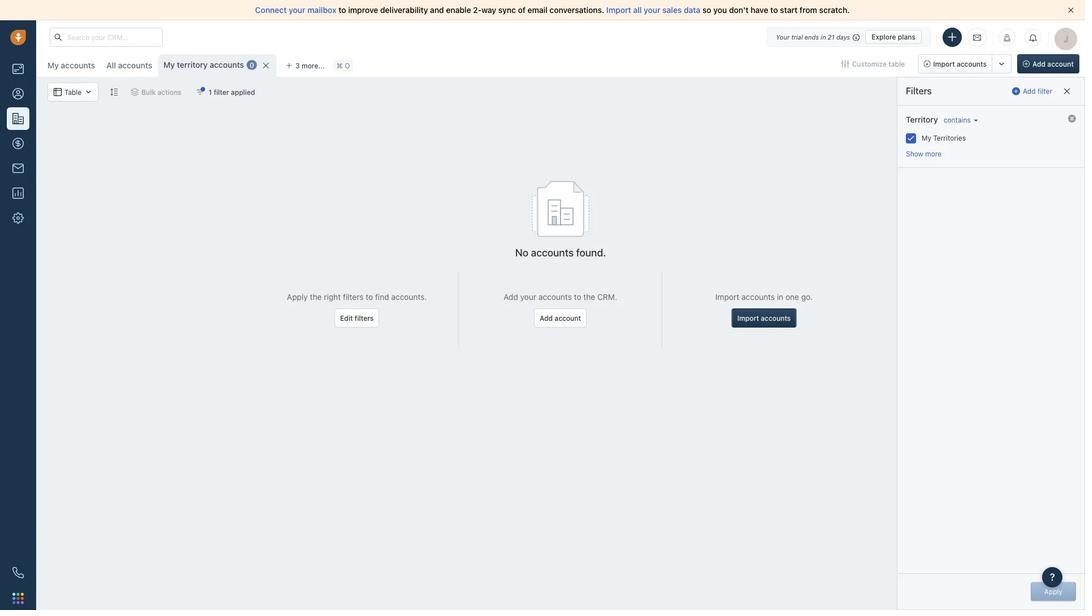Task type: vqa. For each thing, say whether or not it's contained in the screenshot.
the bottom Overview
no



Task type: locate. For each thing, give the bounding box(es) containing it.
0 vertical spatial import accounts button
[[919, 54, 993, 74]]

container_wx8msf4aqz5i3rn1 image for table dropdown button
[[54, 88, 62, 96]]

import accounts button down email icon
[[919, 54, 993, 74]]

1 horizontal spatial your
[[521, 293, 537, 302]]

my accounts button
[[42, 54, 101, 77], [48, 61, 95, 70]]

table
[[64, 88, 82, 96]]

3 more...
[[296, 62, 325, 70]]

⌘
[[337, 62, 343, 70]]

in left one at the top right
[[777, 293, 784, 302]]

connect your mailbox to improve deliverability and enable 2-way sync of email conversations. import all your sales data so you don't have to start from scratch.
[[255, 5, 850, 15]]

1 vertical spatial in
[[777, 293, 784, 302]]

table button
[[48, 83, 99, 102]]

accounts down no accounts found.
[[539, 293, 572, 302]]

add
[[1033, 60, 1046, 68], [1024, 87, 1036, 95], [504, 293, 518, 302], [540, 314, 553, 322]]

connect your mailbox link
[[255, 5, 339, 15]]

more
[[926, 150, 942, 158]]

0 horizontal spatial in
[[777, 293, 784, 302]]

0 vertical spatial filters
[[343, 293, 364, 302]]

crm.
[[598, 293, 618, 302]]

sales
[[663, 5, 682, 15]]

1 vertical spatial add account
[[540, 314, 581, 322]]

1 vertical spatial add account button
[[534, 309, 587, 328]]

0 horizontal spatial the
[[310, 293, 322, 302]]

territories
[[934, 134, 966, 142]]

data
[[684, 5, 701, 15]]

1 filter applied button
[[189, 83, 263, 102]]

to left start
[[771, 5, 778, 15]]

to
[[339, 5, 346, 15], [771, 5, 778, 15], [366, 293, 373, 302], [574, 293, 582, 302]]

container_wx8msf4aqz5i3rn1 image
[[842, 60, 850, 68], [54, 88, 62, 96], [84, 88, 92, 96], [196, 88, 204, 96]]

accounts.
[[391, 293, 427, 302]]

add account down add your accounts to the crm.
[[540, 314, 581, 322]]

⌘ o
[[337, 62, 350, 70]]

in left 21 on the right top of the page
[[821, 33, 827, 41]]

your down no
[[521, 293, 537, 302]]

1
[[209, 88, 212, 96]]

my up show more
[[922, 134, 932, 142]]

your for add your accounts to the crm.
[[521, 293, 537, 302]]

21
[[828, 33, 835, 41]]

add account button up add filter
[[1018, 54, 1080, 74]]

1 horizontal spatial account
[[1048, 60, 1074, 68]]

0 horizontal spatial filter
[[214, 88, 229, 96]]

import accounts button down import accounts in one go.
[[732, 309, 797, 328]]

don't
[[729, 5, 749, 15]]

of
[[518, 5, 526, 15]]

1 horizontal spatial add account button
[[1018, 54, 1080, 74]]

import accounts down email icon
[[934, 60, 987, 68]]

0 horizontal spatial import accounts button
[[732, 309, 797, 328]]

add account button
[[1018, 54, 1080, 74], [534, 309, 587, 328]]

1 horizontal spatial filter
[[1038, 87, 1053, 95]]

account up add filter
[[1048, 60, 1074, 68]]

1 vertical spatial account
[[555, 314, 581, 322]]

filters right edit
[[355, 314, 374, 322]]

close image
[[1069, 7, 1074, 13]]

0 vertical spatial in
[[821, 33, 827, 41]]

start
[[780, 5, 798, 15]]

1 vertical spatial import accounts button
[[732, 309, 797, 328]]

container_wx8msf4aqz5i3rn1 image left table
[[54, 88, 62, 96]]

days
[[837, 33, 851, 41]]

account
[[1048, 60, 1074, 68], [555, 314, 581, 322]]

3
[[296, 62, 300, 70]]

1 horizontal spatial my
[[164, 60, 175, 70]]

container_wx8msf4aqz5i3rn1 image
[[131, 88, 139, 96]]

accounts right no
[[531, 247, 574, 259]]

accounts right all
[[118, 61, 152, 70]]

filters right right
[[343, 293, 364, 302]]

explore
[[872, 33, 897, 41]]

my
[[164, 60, 175, 70], [48, 61, 59, 70], [922, 134, 932, 142]]

filters
[[906, 86, 932, 96]]

filter for 1
[[214, 88, 229, 96]]

conversations.
[[550, 5, 605, 15]]

import
[[607, 5, 632, 15], [934, 60, 956, 68], [716, 293, 740, 302], [738, 314, 759, 322]]

0
[[250, 61, 254, 69]]

1 vertical spatial import accounts
[[738, 314, 791, 322]]

style_myh0__igzzd8unmi image
[[110, 88, 118, 96]]

container_wx8msf4aqz5i3rn1 image left 1
[[196, 88, 204, 96]]

container_wx8msf4aqz5i3rn1 image for 1 filter applied button
[[196, 88, 204, 96]]

right
[[324, 293, 341, 302]]

0 horizontal spatial import accounts
[[738, 314, 791, 322]]

the left crm.
[[584, 293, 596, 302]]

the
[[310, 293, 322, 302], [584, 293, 596, 302]]

3 more... button
[[280, 58, 331, 74]]

show more link
[[906, 150, 942, 158]]

actions
[[158, 88, 182, 96]]

contains button
[[941, 115, 979, 125]]

2 horizontal spatial your
[[644, 5, 661, 15]]

filters inside button
[[355, 314, 374, 322]]

way
[[482, 5, 497, 15]]

Search your CRM... text field
[[50, 28, 163, 47]]

filter inside button
[[214, 88, 229, 96]]

import accounts down import accounts in one go.
[[738, 314, 791, 322]]

my up table dropdown button
[[48, 61, 59, 70]]

accounts down email icon
[[957, 60, 987, 68]]

show more
[[906, 150, 942, 158]]

o
[[345, 62, 350, 70]]

your left mailbox
[[289, 5, 306, 15]]

add account button down add your accounts to the crm.
[[534, 309, 587, 328]]

all accounts
[[106, 61, 152, 70]]

my for my territories
[[922, 134, 932, 142]]

add your accounts to the crm.
[[504, 293, 618, 302]]

add account
[[1033, 60, 1074, 68], [540, 314, 581, 322]]

add account up add filter
[[1033, 60, 1074, 68]]

my territory accounts link
[[164, 59, 244, 71]]

filter
[[1038, 87, 1053, 95], [214, 88, 229, 96]]

container_wx8msf4aqz5i3rn1 image left customize at top
[[842, 60, 850, 68]]

your
[[289, 5, 306, 15], [644, 5, 661, 15], [521, 293, 537, 302]]

customize table
[[853, 60, 906, 68]]

0 vertical spatial add account button
[[1018, 54, 1080, 74]]

your right all
[[644, 5, 661, 15]]

0 vertical spatial add account
[[1033, 60, 1074, 68]]

account down add your accounts to the crm.
[[555, 314, 581, 322]]

0 horizontal spatial account
[[555, 314, 581, 322]]

my left the territory
[[164, 60, 175, 70]]

1 horizontal spatial the
[[584, 293, 596, 302]]

no accounts found.
[[516, 247, 606, 259]]

explore plans
[[872, 33, 916, 41]]

the left right
[[310, 293, 322, 302]]

applied
[[231, 88, 255, 96]]

import accounts
[[934, 60, 987, 68], [738, 314, 791, 322]]

container_wx8msf4aqz5i3rn1 image inside customize table 'button'
[[842, 60, 850, 68]]

0 horizontal spatial add account button
[[534, 309, 587, 328]]

found.
[[577, 247, 606, 259]]

1 vertical spatial filters
[[355, 314, 374, 322]]

0 vertical spatial import accounts
[[934, 60, 987, 68]]

2 the from the left
[[584, 293, 596, 302]]

enable
[[446, 5, 471, 15]]

0 vertical spatial account
[[1048, 60, 1074, 68]]

2 horizontal spatial my
[[922, 134, 932, 142]]

container_wx8msf4aqz5i3rn1 image inside 1 filter applied button
[[196, 88, 204, 96]]

phone image
[[12, 568, 24, 579]]

accounts left 0
[[210, 60, 244, 70]]

filters
[[343, 293, 364, 302], [355, 314, 374, 322]]

1 horizontal spatial add account
[[1033, 60, 1074, 68]]

mailbox
[[308, 5, 337, 15]]

in
[[821, 33, 827, 41], [777, 293, 784, 302]]

all accounts button
[[101, 54, 158, 77], [106, 61, 152, 70]]

explore plans link
[[866, 30, 922, 44]]

no
[[516, 247, 529, 259]]

accounts
[[957, 60, 987, 68], [210, 60, 244, 70], [61, 61, 95, 70], [118, 61, 152, 70], [531, 247, 574, 259], [539, 293, 572, 302], [742, 293, 775, 302], [761, 314, 791, 322]]

1 horizontal spatial import accounts
[[934, 60, 987, 68]]

0 horizontal spatial your
[[289, 5, 306, 15]]

0 horizontal spatial my
[[48, 61, 59, 70]]



Task type: describe. For each thing, give the bounding box(es) containing it.
go.
[[802, 293, 813, 302]]

phone element
[[7, 562, 29, 585]]

customize
[[853, 60, 887, 68]]

filter for add
[[1038, 87, 1053, 95]]

to left crm.
[[574, 293, 582, 302]]

and
[[430, 5, 444, 15]]

from
[[800, 5, 818, 15]]

scratch.
[[820, 5, 850, 15]]

2-
[[473, 5, 482, 15]]

plans
[[898, 33, 916, 41]]

my for my territory accounts 0
[[164, 60, 175, 70]]

table
[[889, 60, 906, 68]]

edit filters button
[[335, 309, 380, 328]]

your for connect your mailbox to improve deliverability and enable 2-way sync of email conversations. import all your sales data so you don't have to start from scratch.
[[289, 5, 306, 15]]

container_wx8msf4aqz5i3rn1 image right table
[[84, 88, 92, 96]]

accounts left one at the top right
[[742, 293, 775, 302]]

to right mailbox
[[339, 5, 346, 15]]

email
[[528, 5, 548, 15]]

1 filter applied
[[209, 88, 255, 96]]

import all your sales data link
[[607, 5, 703, 15]]

show
[[906, 150, 924, 158]]

add filter
[[1024, 87, 1053, 95]]

territory
[[177, 60, 208, 70]]

accounts inside 'group'
[[957, 60, 987, 68]]

deliverability
[[380, 5, 428, 15]]

trial
[[792, 33, 803, 41]]

1 horizontal spatial import accounts button
[[919, 54, 993, 74]]

contains
[[944, 116, 971, 124]]

your trial ends in 21 days
[[777, 33, 851, 41]]

connect
[[255, 5, 287, 15]]

accounts down import accounts in one go.
[[761, 314, 791, 322]]

apply the right filters to find accounts.
[[287, 293, 427, 302]]

territory
[[906, 115, 939, 124]]

all
[[106, 61, 116, 70]]

you
[[714, 5, 727, 15]]

my accounts
[[48, 61, 95, 70]]

find
[[375, 293, 389, 302]]

all
[[634, 5, 642, 15]]

1 the from the left
[[310, 293, 322, 302]]

edit filters
[[340, 314, 374, 322]]

apply
[[287, 293, 308, 302]]

import inside 'group'
[[934, 60, 956, 68]]

one
[[786, 293, 800, 302]]

my for my accounts
[[48, 61, 59, 70]]

customize table button
[[834, 54, 913, 74]]

freshworks switcher image
[[12, 593, 24, 605]]

improve
[[348, 5, 378, 15]]

import accounts inside import accounts 'group'
[[934, 60, 987, 68]]

edit
[[340, 314, 353, 322]]

my territory accounts 0
[[164, 60, 254, 70]]

bulk
[[142, 88, 156, 96]]

bulk actions button
[[123, 83, 189, 102]]

import accounts group
[[919, 54, 1012, 74]]

your
[[777, 33, 790, 41]]

add filter link
[[1013, 82, 1053, 100]]

accounts up table
[[61, 61, 95, 70]]

have
[[751, 5, 769, 15]]

so
[[703, 5, 712, 15]]

bulk actions
[[142, 88, 182, 96]]

ends
[[805, 33, 819, 41]]

email image
[[974, 33, 982, 42]]

import accounts in one go.
[[716, 293, 813, 302]]

1 horizontal spatial in
[[821, 33, 827, 41]]

to left find
[[366, 293, 373, 302]]

my territories
[[922, 134, 966, 142]]

container_wx8msf4aqz5i3rn1 image for customize table 'button'
[[842, 60, 850, 68]]

more...
[[302, 62, 325, 70]]

sync
[[499, 5, 516, 15]]

0 horizontal spatial add account
[[540, 314, 581, 322]]



